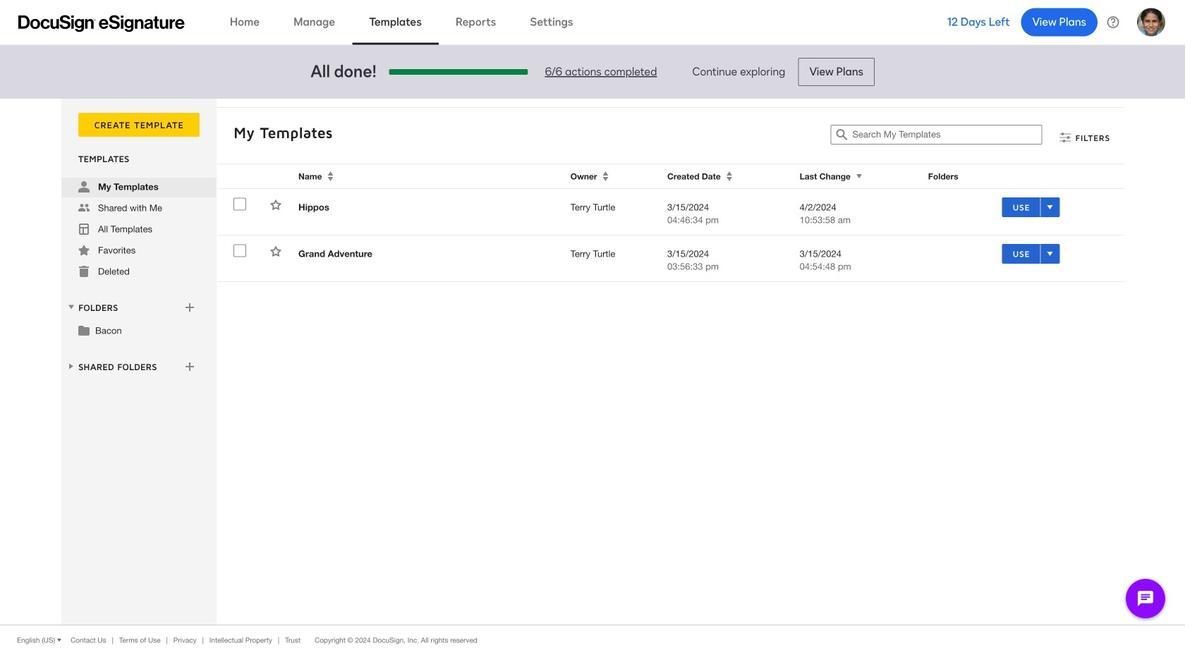 Task type: locate. For each thing, give the bounding box(es) containing it.
folder image
[[78, 324, 90, 336]]

your uploaded profile image image
[[1137, 8, 1165, 36]]

secondary navigation region
[[61, 99, 1127, 625]]

docusign esignature image
[[18, 15, 185, 32]]

Search My Templates text field
[[852, 126, 1042, 144]]

shared image
[[78, 202, 90, 214]]

more info region
[[0, 625, 1185, 655]]

templates image
[[78, 224, 90, 235]]

add grand adventure to favorites image
[[270, 246, 281, 257]]

add hippos to favorites image
[[270, 199, 281, 211]]

view folders image
[[66, 301, 77, 313]]

star filled image
[[78, 245, 90, 256]]



Task type: vqa. For each thing, say whether or not it's contained in the screenshot.
topmost folder icon
no



Task type: describe. For each thing, give the bounding box(es) containing it.
trash image
[[78, 266, 90, 277]]

view shared folders image
[[66, 361, 77, 372]]

user image
[[78, 181, 90, 193]]



